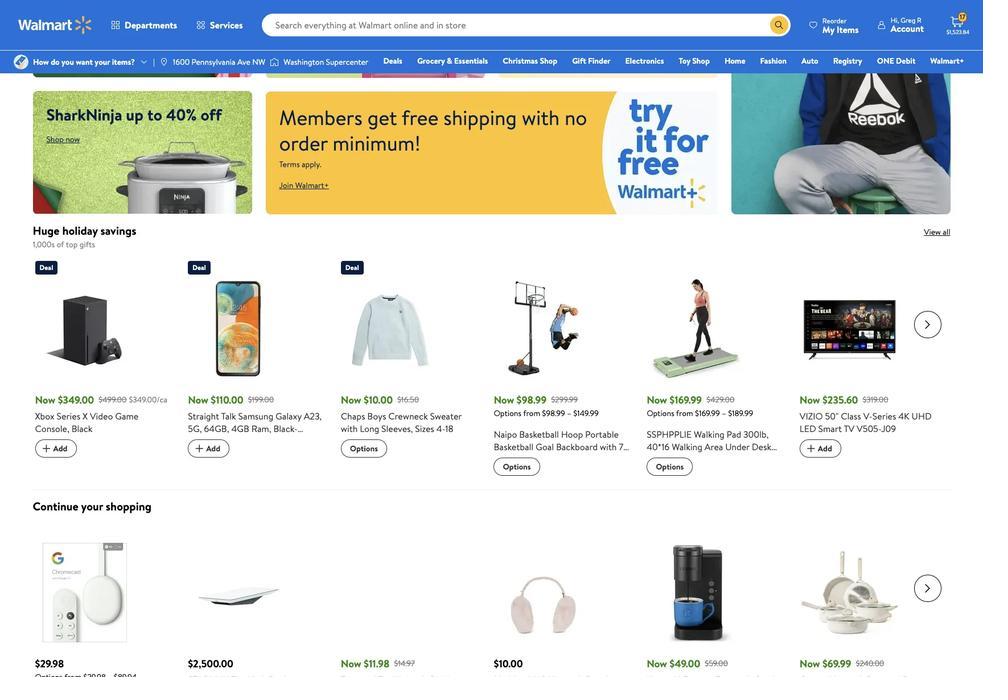 Task type: vqa. For each thing, say whether or not it's contained in the screenshot.
Black
yes



Task type: locate. For each thing, give the bounding box(es) containing it.
now for $199.00
[[188, 393, 208, 408]]

40
[[46, 22, 91, 73]]

add button down '64gb,'
[[188, 440, 229, 458]]

now inside the now $10.00 $16.50 chaps boys crewneck sweater with long sleeves, sizes 4-18
[[341, 393, 361, 408]]

black
[[72, 423, 93, 435]]

now inside now $98.99 $299.99 options from $98.99 – $149.99
[[494, 393, 514, 408]]

now up the ssphpplie at bottom right
[[647, 393, 667, 408]]

product group containing now $349.00
[[35, 257, 172, 476]]

add
[[53, 443, 67, 455], [206, 443, 220, 455], [818, 443, 832, 455]]

now inside now $349.00 $499.00 $349.00/ca xbox series x video game console, black
[[35, 393, 55, 408]]

now up xbox
[[35, 393, 55, 408]]

electronics
[[625, 55, 664, 67]]

2 horizontal spatial to
[[303, 435, 312, 448]]

2 add from the left
[[206, 443, 220, 455]]

1 vertical spatial $98.99
[[542, 408, 565, 420]]

1 horizontal spatial series
[[873, 410, 896, 423]]

series left x
[[57, 410, 80, 423]]

walmart+ down $1,523.84
[[930, 55, 964, 67]]

1 vertical spatial walmart+
[[295, 180, 329, 191]]

with left no
[[522, 103, 560, 132]]

ft
[[518, 454, 525, 466]]

smart
[[818, 423, 842, 435]]

0 horizontal spatial shop
[[46, 134, 64, 145]]

keurig k-express essentials single serve k-cup pod coffee maker, black image
[[647, 544, 746, 643]]

v-
[[863, 410, 873, 423]]

now up 5g,
[[188, 393, 208, 408]]

18
[[445, 423, 453, 435]]

ssphpplie walking pad 300lb, 40*16 walking area under desk treadmillwith remote control 2 in 1 portable walking pad treadmill for home/office(green)
[[647, 429, 781, 491]]

your right want at the top left
[[95, 56, 110, 68]]

1 vertical spatial straight
[[188, 448, 219, 461]]

add for $349.00
[[53, 443, 67, 455]]

ft-
[[494, 454, 504, 466]]

1 vertical spatial with
[[341, 423, 358, 435]]

series down the $319.00
[[873, 410, 896, 423]]

now for 29
[[279, 21, 300, 36]]

next slide for huge holiday savings list image
[[914, 311, 941, 339]]

to
[[61, 19, 71, 33], [147, 104, 162, 126], [303, 435, 312, 448]]

 image
[[14, 55, 28, 69], [270, 56, 279, 68], [159, 57, 168, 67]]

2 vertical spatial to
[[303, 435, 312, 448]]

straight left talk]
[[188, 448, 219, 461]]

members get free shipping with no order minimum! terms apply.
[[279, 103, 587, 170]]

essentials
[[454, 55, 488, 67]]

– inside "now $169.99 $429.00 options from $169.99 – $189.99"
[[722, 408, 726, 420]]

for inside ssphpplie walking pad 300lb, 40*16 walking area under desk treadmillwith remote control 2 in 1 portable walking pad treadmill for home/office(green)
[[647, 479, 658, 491]]

now inside now $110.00 $199.00 straight talk samsung galaxy a23, 5g, 64gb, 4gb ram, black- prepaid smartphone [locked to straight talk]
[[188, 393, 208, 408]]

product group containing $2,500.00
[[188, 521, 325, 678]]

2 from from the left
[[676, 408, 693, 420]]

2 straight from the top
[[188, 448, 219, 461]]

– for $169.99
[[722, 408, 726, 420]]

now up washington
[[279, 21, 300, 36]]

walking down area
[[688, 466, 718, 479]]

auto
[[801, 55, 818, 67]]

sharkninja up to 40% off
[[46, 104, 222, 126]]

shopping
[[106, 499, 151, 515]]

led
[[800, 423, 816, 435]]

vizio 50" class v-series 4k uhd led smart tv v505-j09 image
[[800, 280, 899, 379]]

madden nyc women's boucle trim earmuffs, blush image
[[494, 544, 593, 643]]

now for $240.00
[[800, 657, 820, 672]]

for inside naipo basketball hoop portable basketball goal backboard with 7 ft-8.5 ft adjustable height for family indoor
[[599, 454, 611, 466]]

2 – from the left
[[722, 408, 726, 420]]

$169.99 left $429.00
[[670, 393, 702, 408]]

1 vertical spatial your
[[81, 499, 103, 515]]

ram,
[[251, 423, 271, 435]]

free
[[402, 103, 439, 132]]

4gb
[[231, 423, 249, 435]]

0 horizontal spatial –
[[567, 408, 571, 420]]

now inside "now $169.99 $429.00 options from $169.99 – $189.99"
[[647, 393, 667, 408]]

toy
[[679, 55, 690, 67]]

 image right "nw"
[[270, 56, 279, 68]]

huge holiday savings 1,000s of top gifts
[[33, 223, 136, 250]]

from inside "now $169.99 $429.00 options from $169.99 – $189.99"
[[676, 408, 693, 420]]

talk]
[[221, 448, 239, 461]]

now for $14.97
[[341, 657, 361, 672]]

2 horizontal spatial options link
[[647, 458, 693, 476]]

now left the $11.98 on the bottom left of page
[[341, 657, 361, 672]]

1 horizontal spatial add to cart image
[[804, 442, 818, 456]]

to right "[locked"
[[303, 435, 312, 448]]

add down console,
[[53, 443, 67, 455]]

to right the up
[[147, 104, 162, 126]]

0 horizontal spatial to
[[61, 19, 71, 33]]

0 horizontal spatial $10.00
[[364, 393, 393, 408]]

0 vertical spatial to
[[61, 19, 71, 33]]

do
[[51, 56, 60, 68]]

now up "vizio"
[[800, 393, 820, 408]]

video
[[90, 410, 113, 423]]

0 horizontal spatial series
[[57, 410, 80, 423]]

1 – from the left
[[567, 408, 571, 420]]

goal
[[536, 441, 554, 454]]

0 horizontal spatial deal
[[40, 263, 53, 273]]

up to 40 percent off group
[[33, 19, 110, 77]]

product group containing now $10.00
[[341, 257, 478, 476]]

3 add button from the left
[[800, 440, 841, 458]]

0 horizontal spatial off
[[92, 46, 110, 65]]

97
[[329, 31, 346, 53]]

for down treadmillwith
[[647, 479, 658, 491]]

from up the ssphpplie at bottom right
[[676, 408, 693, 420]]

0 horizontal spatial from
[[523, 408, 540, 420]]

50"
[[825, 410, 839, 423]]

40*16
[[647, 441, 670, 454]]

deals
[[383, 55, 402, 67]]

all
[[943, 226, 950, 238]]

1 horizontal spatial add
[[206, 443, 220, 455]]

$98.99 left the $299.99
[[517, 393, 547, 408]]

0 vertical spatial pad
[[727, 429, 741, 441]]

for left 7
[[599, 454, 611, 466]]

1 horizontal spatial off
[[201, 104, 222, 126]]

pad left 300lb,
[[727, 429, 741, 441]]

1 horizontal spatial $10.00
[[494, 657, 523, 672]]

2 horizontal spatial  image
[[270, 56, 279, 68]]

gifts
[[80, 239, 95, 250]]

0 vertical spatial $10.00
[[364, 393, 393, 408]]

search icon image
[[775, 20, 784, 30]]

join walmart+ link
[[279, 180, 329, 191]]

1 add button from the left
[[35, 440, 77, 458]]

naipo
[[494, 429, 517, 441]]

portable inside naipo basketball hoop portable basketball goal backboard with 7 ft-8.5 ft adjustable height for family indoor
[[585, 429, 619, 441]]

0 horizontal spatial add button
[[35, 440, 77, 458]]

registry
[[833, 55, 862, 67]]

1 horizontal spatial walmart+
[[930, 55, 964, 67]]

you
[[62, 56, 74, 68]]

now left $69.99
[[800, 657, 820, 672]]

 image right | at the left
[[159, 57, 168, 67]]

services button
[[187, 11, 253, 39]]

one debit link
[[872, 55, 921, 67]]

crewneck
[[388, 410, 428, 423]]

grocery
[[417, 55, 445, 67]]

remote
[[701, 454, 732, 466]]

0 vertical spatial for
[[599, 454, 611, 466]]

add to cart image
[[40, 442, 53, 456]]

with left the long
[[341, 423, 358, 435]]

ave
[[237, 56, 250, 68]]

1 horizontal spatial with
[[522, 103, 560, 132]]

2 add button from the left
[[188, 440, 229, 458]]

washington supercenter
[[284, 56, 368, 68]]

0 horizontal spatial add
[[53, 443, 67, 455]]

2 vertical spatial with
[[600, 441, 617, 454]]

1 vertical spatial portable
[[652, 466, 685, 479]]

0 horizontal spatial walmart+
[[295, 180, 329, 191]]

2 horizontal spatial with
[[600, 441, 617, 454]]

from inside now $98.99 $299.99 options from $98.99 – $149.99
[[523, 408, 540, 420]]

0 vertical spatial straight
[[188, 410, 219, 423]]

$10.00
[[364, 393, 393, 408], [494, 657, 523, 672]]

1 horizontal spatial from
[[676, 408, 693, 420]]

$429.00
[[706, 394, 735, 406]]

of
[[57, 239, 64, 250]]

$149.99
[[573, 408, 599, 420]]

with for basketball
[[600, 441, 617, 454]]

2 add to cart image from the left
[[804, 442, 818, 456]]

product group containing $29.98
[[35, 521, 172, 678]]

from up goal
[[523, 408, 540, 420]]

1 horizontal spatial  image
[[159, 57, 168, 67]]

now up chaps in the bottom of the page
[[341, 393, 361, 408]]

get
[[367, 103, 397, 132]]

$10.00 inside the now $10.00 $16.50 chaps boys crewneck sweater with long sleeves, sizes 4-18
[[364, 393, 393, 408]]

pennsylvania
[[192, 56, 235, 68]]

options inside now $98.99 $299.99 options from $98.99 – $149.99
[[494, 408, 521, 420]]

now
[[279, 21, 300, 36], [35, 393, 55, 408], [188, 393, 208, 408], [341, 393, 361, 408], [494, 393, 514, 408], [647, 393, 667, 408], [800, 393, 820, 408], [341, 657, 361, 672], [647, 657, 667, 672], [800, 657, 820, 672]]

off right 40%
[[201, 104, 222, 126]]

$110.00
[[211, 393, 243, 408]]

1 series from the left
[[57, 410, 80, 423]]

with inside 'members get free shipping with no order minimum! terms apply.'
[[522, 103, 560, 132]]

0 horizontal spatial  image
[[14, 55, 28, 69]]

now for $319.00
[[800, 393, 820, 408]]

walking left area
[[672, 441, 702, 454]]

shop inside the toy shop link
[[692, 55, 710, 67]]

off left items?
[[92, 46, 110, 65]]

0 vertical spatial portable
[[585, 429, 619, 441]]

view
[[924, 226, 941, 238]]

options inside "now $169.99 $429.00 options from $169.99 – $189.99"
[[647, 408, 674, 420]]

a23,
[[304, 410, 322, 423]]

0 horizontal spatial add to cart image
[[192, 442, 206, 456]]

product group containing now $69.99
[[800, 521, 937, 678]]

add to cart image down 5g,
[[192, 442, 206, 456]]

1 horizontal spatial add button
[[188, 440, 229, 458]]

basketball up family
[[494, 441, 533, 454]]

1 vertical spatial for
[[647, 479, 658, 491]]

add to cart image down led on the bottom right
[[804, 442, 818, 456]]

now for $499.00
[[35, 393, 55, 408]]

40 % off
[[46, 22, 110, 73]]

items
[[837, 23, 859, 36]]

3 deal from the left
[[345, 263, 359, 273]]

0 horizontal spatial portable
[[585, 429, 619, 441]]

– down the $299.99
[[567, 408, 571, 420]]

add button down smart
[[800, 440, 841, 458]]

walking
[[694, 429, 724, 441], [672, 441, 702, 454], [688, 466, 718, 479]]

add left talk]
[[206, 443, 220, 455]]

series inside now $349.00 $499.00 $349.00/ca xbox series x video game console, black
[[57, 410, 80, 423]]

1600
[[173, 56, 190, 68]]

ssphpplie walking pad 300lb, 40*16 walking area under desk treadmillwith remote control 2 in 1 portable walking pad treadmill for home/office(green) image
[[647, 280, 746, 379]]

2 horizontal spatial add
[[818, 443, 832, 455]]

christmas shop
[[503, 55, 557, 67]]

0 vertical spatial off
[[92, 46, 110, 65]]

shop left now
[[46, 134, 64, 145]]

with for $10.00
[[341, 423, 358, 435]]

1 from from the left
[[523, 408, 540, 420]]

now $169.99 $429.00 options from $169.99 – $189.99
[[647, 393, 753, 420]]

product group containing $10.00
[[494, 521, 631, 678]]

add to cart image
[[192, 442, 206, 456], [804, 442, 818, 456]]

0 vertical spatial with
[[522, 103, 560, 132]]

 image left the how
[[14, 55, 28, 69]]

chromecast with google tv (hd) - streaming device image
[[35, 544, 135, 643]]

shop right toy
[[692, 55, 710, 67]]

your right continue
[[81, 499, 103, 515]]

reorder my items
[[822, 16, 859, 36]]

8.5
[[504, 454, 516, 466]]

1 horizontal spatial –
[[722, 408, 726, 420]]

1 horizontal spatial portable
[[652, 466, 685, 479]]

2 horizontal spatial shop
[[692, 55, 710, 67]]

with inside the now $10.00 $16.50 chaps boys crewneck sweater with long sleeves, sizes 4-18
[[341, 423, 358, 435]]

1 add from the left
[[53, 443, 67, 455]]

1 add to cart image from the left
[[192, 442, 206, 456]]

$169.99 down $429.00
[[695, 408, 720, 420]]

add button
[[35, 440, 77, 458], [188, 440, 229, 458], [800, 440, 841, 458]]

portable left 7
[[585, 429, 619, 441]]

up
[[46, 19, 59, 33]]

x
[[83, 410, 88, 423]]

from
[[523, 408, 540, 420], [676, 408, 693, 420]]

1 deal from the left
[[40, 263, 53, 273]]

0 horizontal spatial with
[[341, 423, 358, 435]]

walmart+ down apply.
[[295, 180, 329, 191]]

shop for toy shop
[[692, 55, 710, 67]]

add button for $110.00
[[188, 440, 229, 458]]

0 vertical spatial walmart+
[[930, 55, 964, 67]]

0 vertical spatial your
[[95, 56, 110, 68]]

now up the naipo
[[494, 393, 514, 408]]

prepaid
[[188, 435, 218, 448]]

pad left 'treadmill'
[[720, 466, 735, 479]]

2 horizontal spatial add button
[[800, 440, 841, 458]]

to inside now $110.00 $199.00 straight talk samsung galaxy a23, 5g, 64gb, 4gb ram, black- prepaid smartphone [locked to straight talk]
[[303, 435, 312, 448]]

now
[[66, 134, 80, 145]]

1 horizontal spatial shop
[[540, 55, 557, 67]]

1 horizontal spatial options link
[[494, 458, 540, 476]]

up
[[126, 104, 144, 126]]

sleeves,
[[381, 423, 413, 435]]

add for $110.00
[[206, 443, 220, 455]]

basketball
[[519, 429, 559, 441], [494, 441, 533, 454]]

ssphpplie
[[647, 429, 692, 441]]

2
[[767, 454, 772, 466]]

shop inside christmas shop link
[[540, 55, 557, 67]]

with left 7
[[600, 441, 617, 454]]

now inside now $235.60 $319.00 vizio 50" class v-series 4k uhd led smart tv v505-j09
[[800, 393, 820, 408]]

300lb,
[[743, 429, 769, 441]]

1 vertical spatial pad
[[720, 466, 735, 479]]

– inside now $98.99 $299.99 options from $98.99 – $149.99
[[567, 408, 571, 420]]

nw
[[252, 56, 265, 68]]

$98.99 down the $299.99
[[542, 408, 565, 420]]

0 horizontal spatial for
[[599, 454, 611, 466]]

add down smart
[[818, 443, 832, 455]]

2 deal from the left
[[192, 263, 206, 273]]

vizio
[[800, 410, 823, 423]]

portable right 1
[[652, 466, 685, 479]]

1 vertical spatial $169.99
[[695, 408, 720, 420]]

1 horizontal spatial deal
[[192, 263, 206, 273]]

straight left the talk
[[188, 410, 219, 423]]

1 vertical spatial off
[[201, 104, 222, 126]]

finder
[[588, 55, 611, 67]]

shop right christmas
[[540, 55, 557, 67]]

1600 pennsylvania ave nw
[[173, 56, 265, 68]]

tv
[[844, 423, 855, 435]]

to right up
[[61, 19, 71, 33]]

1 horizontal spatial for
[[647, 479, 658, 491]]

walmart image
[[18, 16, 92, 34]]

now inside the now $ 29 97
[[279, 21, 300, 36]]

– down $429.00
[[722, 408, 726, 420]]

with inside naipo basketball hoop portable basketball goal backboard with 7 ft-8.5 ft adjustable height for family indoor
[[600, 441, 617, 454]]

$1,523.84
[[947, 28, 969, 36]]

2 series from the left
[[873, 410, 896, 423]]

add button down console,
[[35, 440, 77, 458]]

product group
[[35, 257, 172, 476], [188, 257, 325, 476], [341, 257, 478, 476], [494, 257, 631, 479], [647, 257, 784, 491], [800, 257, 937, 476], [35, 521, 172, 678], [188, 521, 325, 678], [341, 521, 478, 678], [494, 521, 631, 678], [647, 521, 784, 678], [800, 521, 937, 678]]

1 horizontal spatial to
[[147, 104, 162, 126]]

now left "$49.00"
[[647, 657, 667, 672]]

series inside now $235.60 $319.00 vizio 50" class v-series 4k uhd led smart tv v505-j09
[[873, 410, 896, 423]]

2 horizontal spatial deal
[[345, 263, 359, 273]]

walking up remote
[[694, 429, 724, 441]]

view all link
[[924, 226, 950, 238]]

off inside 40 % off
[[92, 46, 110, 65]]



Task type: describe. For each thing, give the bounding box(es) containing it.
1 straight from the top
[[188, 410, 219, 423]]

control
[[735, 454, 765, 466]]

40%
[[166, 104, 197, 126]]

|
[[153, 56, 155, 68]]

deal for now $10.00
[[345, 263, 359, 273]]

now $11.98 $14.97
[[341, 657, 415, 672]]

0 horizontal spatial options link
[[341, 440, 387, 458]]

desk
[[752, 441, 771, 454]]

greg
[[901, 15, 915, 25]]

naipo basketball hoop portable basketball goal backboard with 7 ft-8.5 ft adjustable height for family indoor image
[[494, 280, 593, 379]]

talk
[[221, 410, 236, 423]]

product group containing now $11.98
[[341, 521, 478, 678]]

1
[[647, 466, 650, 479]]

0 vertical spatial $169.99
[[670, 393, 702, 408]]

1 vertical spatial $10.00
[[494, 657, 523, 672]]

fashion link
[[755, 55, 792, 67]]

now dollar 29.97 null group
[[266, 21, 346, 78]]

0 vertical spatial $98.99
[[517, 393, 547, 408]]

product group containing now $235.60
[[800, 257, 937, 476]]

fashion
[[760, 55, 787, 67]]

huge
[[33, 223, 60, 238]]

next slide for continue your shopping list image
[[914, 576, 941, 603]]

$499.00
[[99, 394, 127, 406]]

portable inside ssphpplie walking pad 300lb, 40*16 walking area under desk treadmillwith remote control 2 in 1 portable walking pad treadmill for home/office(green)
[[652, 466, 685, 479]]

v505-
[[857, 423, 881, 435]]

7
[[619, 441, 623, 454]]

$59.00
[[705, 658, 728, 670]]

hoop
[[561, 429, 583, 441]]

product group containing now $98.99
[[494, 257, 631, 479]]

now $110.00 $199.00 straight talk samsung galaxy a23, 5g, 64gb, 4gb ram, black- prepaid smartphone [locked to straight talk]
[[188, 393, 322, 461]]

1 vertical spatial to
[[147, 104, 162, 126]]

hi,
[[891, 15, 899, 25]]

&
[[447, 55, 452, 67]]

grocery & essentials
[[417, 55, 488, 67]]

hi, greg r account
[[891, 15, 924, 35]]

4k
[[898, 410, 909, 423]]

under
[[725, 441, 750, 454]]

family
[[494, 466, 519, 479]]

now $69.99 $240.00
[[800, 657, 884, 672]]

product group containing now $110.00
[[188, 257, 325, 476]]

backboard
[[556, 441, 598, 454]]

Search search field
[[262, 14, 791, 36]]

basketball up adjustable
[[519, 429, 559, 441]]

chaps boys crewneck sweater with long sleeves, sizes 4-18 image
[[341, 280, 440, 379]]

christmas
[[503, 55, 538, 67]]

1,000s
[[33, 239, 55, 250]]

$299.99
[[551, 394, 578, 406]]

one debit
[[877, 55, 916, 67]]

xbox series x video game console, black image
[[35, 280, 135, 379]]

from for $98.99
[[523, 408, 540, 420]]

shop now
[[46, 134, 80, 145]]

starlink flat high performance kit w/ wedge mount image
[[188, 544, 288, 643]]

from for $169.99
[[676, 408, 693, 420]]

$319.00
[[863, 394, 888, 406]]

$235.60
[[822, 393, 858, 408]]

black-
[[273, 423, 298, 435]]

%
[[92, 29, 104, 51]]

sharkninja
[[46, 104, 122, 126]]

carote nonstick pots and pans set, 8 pcs induction kitchen cookware sets (beige granite) image
[[800, 544, 899, 643]]

 image for 1600
[[159, 57, 168, 67]]

now for $59.00
[[647, 657, 667, 672]]

now for $299.99
[[494, 393, 514, 408]]

$29.98
[[35, 657, 64, 672]]

samsung
[[238, 410, 273, 423]]

now $235.60 $319.00 vizio 50" class v-series 4k uhd led smart tv v505-j09
[[800, 393, 932, 435]]

j09
[[881, 423, 896, 435]]

options link for now $98.99
[[494, 458, 540, 476]]

Walmart Site-Wide search field
[[262, 14, 791, 36]]

items?
[[112, 56, 135, 68]]

shipping
[[443, 103, 517, 132]]

$349.00/ca
[[129, 394, 167, 406]]

gift
[[572, 55, 586, 67]]

now $98.99 $299.99 options from $98.99 – $149.99
[[494, 393, 599, 420]]

registry link
[[828, 55, 867, 67]]

now for $16.50
[[341, 393, 361, 408]]

debit
[[896, 55, 916, 67]]

sweater
[[430, 410, 462, 423]]

adjustable
[[527, 454, 568, 466]]

product group containing now $169.99
[[647, 257, 784, 491]]

deal for now $110.00
[[192, 263, 206, 273]]

– for $98.99
[[567, 408, 571, 420]]

$349.00
[[58, 393, 94, 408]]

account
[[891, 22, 924, 35]]

options link for now $169.99
[[647, 458, 693, 476]]

 image for how
[[14, 55, 28, 69]]

$49.00
[[670, 657, 700, 672]]

auto link
[[796, 55, 824, 67]]

deal for now $349.00
[[40, 263, 53, 273]]

straight talk samsung galaxy a23, 5g, 64gb, 4gb ram, black- prepaid smartphone [locked to straight talk] image
[[188, 280, 288, 379]]

naipo basketball hoop portable basketball goal backboard with 7 ft-8.5 ft adjustable height for family indoor
[[494, 429, 623, 479]]

product group containing now $49.00
[[647, 521, 784, 678]]

to inside group
[[61, 19, 71, 33]]

 image for washington
[[270, 56, 279, 68]]

savings
[[100, 223, 136, 238]]

christmas shop link
[[498, 55, 562, 67]]

now $10.00 $16.50 chaps boys crewneck sweater with long sleeves, sizes 4-18
[[341, 393, 462, 435]]

now for $429.00
[[647, 393, 667, 408]]

sizes
[[415, 423, 434, 435]]

shop for christmas shop
[[540, 55, 557, 67]]

long
[[360, 423, 379, 435]]

how do you want your items?
[[33, 56, 135, 68]]

minimum!
[[333, 129, 421, 157]]

apply.
[[302, 159, 321, 170]]

top
[[66, 239, 78, 250]]

toy shop link
[[674, 55, 715, 67]]

services
[[210, 19, 243, 31]]

64gb,
[[204, 423, 229, 435]]

treadmillwith
[[647, 454, 699, 466]]

reorder
[[822, 16, 847, 25]]

how
[[33, 56, 49, 68]]

home
[[725, 55, 745, 67]]

no
[[565, 103, 587, 132]]

console,
[[35, 423, 69, 435]]

add button for $349.00
[[35, 440, 77, 458]]

up to
[[46, 19, 71, 33]]

game
[[115, 410, 138, 423]]

17
[[960, 12, 966, 22]]

3 add from the left
[[818, 443, 832, 455]]



